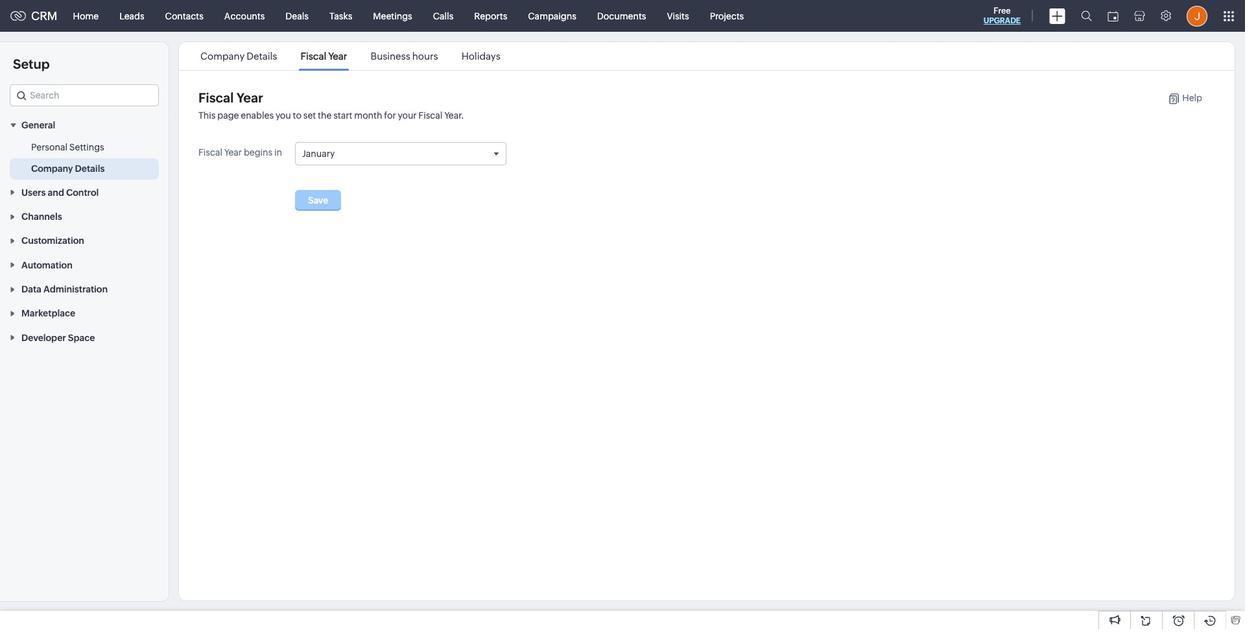 Task type: locate. For each thing, give the bounding box(es) containing it.
accounts
[[224, 11, 265, 21]]

details
[[247, 51, 277, 62], [75, 164, 105, 174]]

1 vertical spatial details
[[75, 164, 105, 174]]

company details link down personal settings
[[31, 162, 105, 175]]

0 horizontal spatial company details link
[[31, 162, 105, 175]]

data administration button
[[0, 277, 169, 301]]

personal settings
[[31, 142, 104, 153]]

1 vertical spatial fiscal year
[[199, 90, 263, 105]]

profile image
[[1187, 6, 1208, 26]]

company down the personal
[[31, 164, 73, 174]]

0 vertical spatial year
[[329, 51, 347, 62]]

company details
[[201, 51, 277, 62], [31, 164, 105, 174]]

company details down 'accounts'
[[201, 51, 277, 62]]

channels button
[[0, 204, 169, 228]]

setup
[[13, 56, 50, 71]]

customization
[[21, 236, 84, 246]]

home
[[73, 11, 99, 21]]

fiscal down deals
[[301, 51, 327, 62]]

0 vertical spatial company details link
[[199, 51, 279, 62]]

0 horizontal spatial fiscal year
[[199, 90, 263, 105]]

projects
[[710, 11, 744, 21]]

crm link
[[10, 9, 57, 23]]

business
[[371, 51, 411, 62]]

general
[[21, 120, 55, 131]]

details down accounts link
[[247, 51, 277, 62]]

company details down personal settings
[[31, 164, 105, 174]]

fiscal year link
[[299, 51, 349, 62]]

0 horizontal spatial company
[[31, 164, 73, 174]]

company down 'accounts'
[[201, 51, 245, 62]]

in
[[274, 147, 282, 158]]

company details link
[[199, 51, 279, 62], [31, 162, 105, 175]]

calls
[[433, 11, 454, 21]]

create menu element
[[1042, 0, 1074, 31]]

0 horizontal spatial details
[[75, 164, 105, 174]]

fiscal
[[301, 51, 327, 62], [199, 90, 234, 105], [419, 110, 443, 121], [199, 147, 223, 158]]

automation
[[21, 260, 73, 270]]

company details link inside list
[[199, 51, 279, 62]]

1 horizontal spatial company details link
[[199, 51, 279, 62]]

enables
[[241, 110, 274, 121]]

holidays link
[[460, 51, 503, 62]]

1 horizontal spatial fiscal year
[[301, 51, 347, 62]]

search image
[[1082, 10, 1093, 21]]

Search text field
[[10, 85, 158, 106]]

year up the enables
[[237, 90, 263, 105]]

company details link down 'accounts'
[[199, 51, 279, 62]]

this
[[199, 110, 216, 121]]

1 vertical spatial company details link
[[31, 162, 105, 175]]

visits link
[[657, 0, 700, 31]]

0 horizontal spatial company details
[[31, 164, 105, 174]]

fiscal inside list
[[301, 51, 327, 62]]

fiscal year down the tasks link
[[301, 51, 347, 62]]

fiscal year begins in
[[199, 147, 282, 158]]

administration
[[43, 284, 108, 295]]

january
[[302, 149, 335, 159]]

year down the tasks link
[[329, 51, 347, 62]]

profile element
[[1180, 0, 1216, 31]]

personal
[[31, 142, 67, 153]]

1 horizontal spatial details
[[247, 51, 277, 62]]

1 vertical spatial company
[[31, 164, 73, 174]]

deals
[[286, 11, 309, 21]]

help
[[1183, 93, 1203, 103]]

0 vertical spatial company details
[[201, 51, 277, 62]]

users and control button
[[0, 180, 169, 204]]

meetings link
[[363, 0, 423, 31]]

meetings
[[373, 11, 413, 21]]

projects link
[[700, 0, 755, 31]]

personal settings link
[[31, 141, 104, 154]]

None field
[[10, 84, 159, 106]]

company details link inside the 'general' region
[[31, 162, 105, 175]]

general region
[[0, 137, 169, 180]]

space
[[68, 333, 95, 343]]

2 vertical spatial year
[[224, 147, 242, 158]]

set
[[304, 110, 316, 121]]

you
[[276, 110, 291, 121]]

fiscal year
[[301, 51, 347, 62], [199, 90, 263, 105]]

upgrade
[[984, 16, 1021, 25]]

0 vertical spatial fiscal year
[[301, 51, 347, 62]]

page
[[218, 110, 239, 121]]

this page enables you to set the start month for your fiscal year.
[[199, 110, 464, 121]]

tasks
[[330, 11, 353, 21]]

0 vertical spatial details
[[247, 51, 277, 62]]

company
[[201, 51, 245, 62], [31, 164, 73, 174]]

1 horizontal spatial company
[[201, 51, 245, 62]]

business hours link
[[369, 51, 440, 62]]

business hours
[[371, 51, 438, 62]]

fiscal year up page
[[199, 90, 263, 105]]

details down the settings
[[75, 164, 105, 174]]

settings
[[69, 142, 104, 153]]

developer space
[[21, 333, 95, 343]]

year left begins
[[224, 147, 242, 158]]

year
[[329, 51, 347, 62], [237, 90, 263, 105], [224, 147, 242, 158]]

calendar image
[[1108, 11, 1119, 21]]

documents link
[[587, 0, 657, 31]]

list
[[189, 42, 513, 70]]

crm
[[31, 9, 57, 23]]

1 vertical spatial company details
[[31, 164, 105, 174]]



Task type: vqa. For each thing, say whether or not it's contained in the screenshot.
Public Read Only for Tasks:
no



Task type: describe. For each thing, give the bounding box(es) containing it.
list containing company details
[[189, 42, 513, 70]]

holidays
[[462, 51, 501, 62]]

calls link
[[423, 0, 464, 31]]

start
[[334, 110, 353, 121]]

fiscal right your
[[419, 110, 443, 121]]

1 vertical spatial year
[[237, 90, 263, 105]]

to
[[293, 110, 302, 121]]

company details inside the 'general' region
[[31, 164, 105, 174]]

deals link
[[275, 0, 319, 31]]

campaigns
[[528, 11, 577, 21]]

search element
[[1074, 0, 1101, 32]]

visits
[[667, 11, 690, 21]]

contacts
[[165, 11, 204, 21]]

fiscal down this
[[199, 147, 223, 158]]

details inside the 'general' region
[[75, 164, 105, 174]]

begins
[[244, 147, 273, 158]]

free upgrade
[[984, 6, 1021, 25]]

reports
[[475, 11, 508, 21]]

leads link
[[109, 0, 155, 31]]

hours
[[413, 51, 438, 62]]

users and control
[[21, 187, 99, 198]]

tasks link
[[319, 0, 363, 31]]

data administration
[[21, 284, 108, 295]]

January field
[[296, 143, 506, 165]]

create menu image
[[1050, 8, 1066, 24]]

fiscal up this
[[199, 90, 234, 105]]

help link
[[1156, 93, 1203, 104]]

accounts link
[[214, 0, 275, 31]]

contacts link
[[155, 0, 214, 31]]

fiscal year inside list
[[301, 51, 347, 62]]

year.
[[445, 110, 464, 121]]

campaigns link
[[518, 0, 587, 31]]

company inside the 'general' region
[[31, 164, 73, 174]]

free
[[994, 6, 1011, 16]]

developer space button
[[0, 325, 169, 350]]

month
[[354, 110, 383, 121]]

data
[[21, 284, 41, 295]]

customization button
[[0, 228, 169, 253]]

marketplace
[[21, 308, 75, 319]]

users
[[21, 187, 46, 198]]

documents
[[598, 11, 647, 21]]

leads
[[119, 11, 144, 21]]

for
[[384, 110, 396, 121]]

0 vertical spatial company
[[201, 51, 245, 62]]

your
[[398, 110, 417, 121]]

1 horizontal spatial company details
[[201, 51, 277, 62]]

general button
[[0, 113, 169, 137]]

automation button
[[0, 253, 169, 277]]

reports link
[[464, 0, 518, 31]]

and
[[48, 187, 64, 198]]

channels
[[21, 212, 62, 222]]

control
[[66, 187, 99, 198]]

developer
[[21, 333, 66, 343]]

year inside list
[[329, 51, 347, 62]]

home link
[[63, 0, 109, 31]]

marketplace button
[[0, 301, 169, 325]]

the
[[318, 110, 332, 121]]



